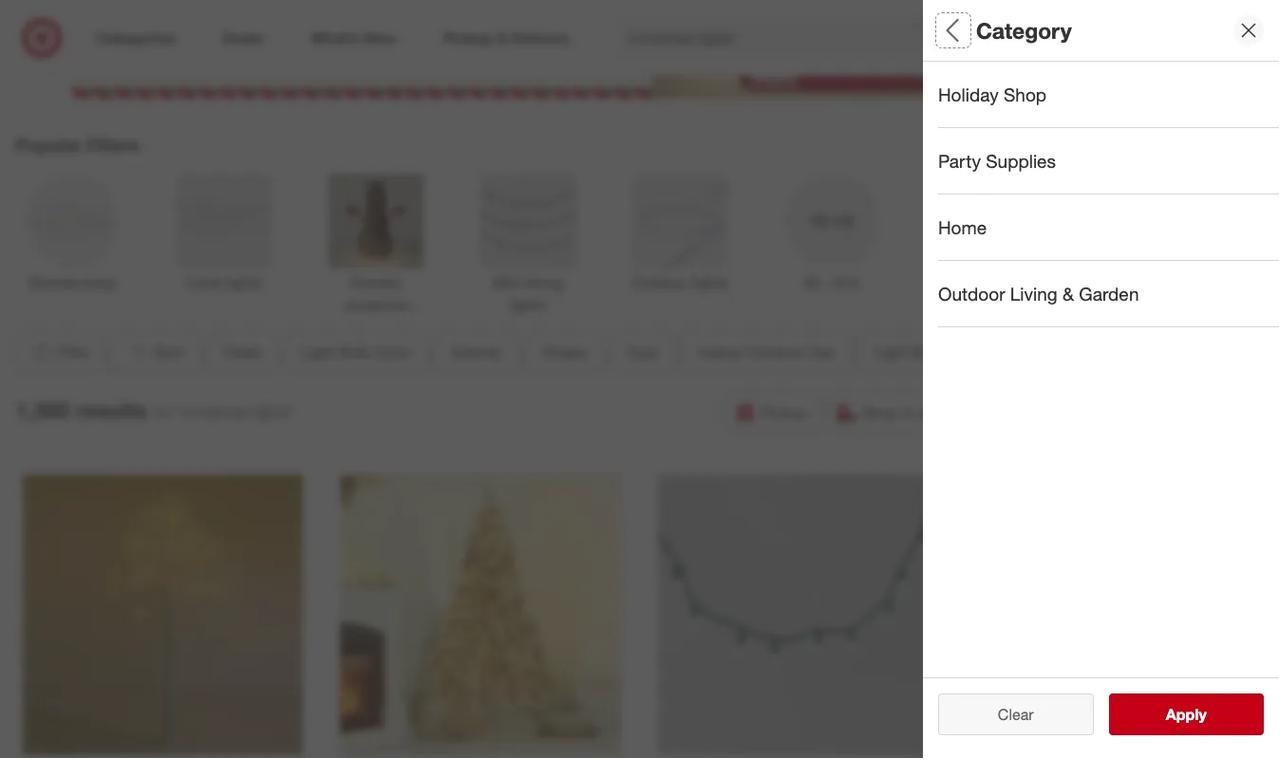 Task type: vqa. For each thing, say whether or not it's contained in the screenshot.
the
no



Task type: locate. For each thing, give the bounding box(es) containing it.
supplies
[[986, 150, 1056, 172]]

novelty
[[351, 273, 402, 292]]

shop inside 'button'
[[1004, 84, 1047, 105]]

brand button
[[938, 165, 1265, 232]]

2 horizontal spatial light
[[938, 118, 982, 140]]

price button
[[938, 298, 1265, 365]]

color
[[375, 342, 411, 361]]

results
[[76, 397, 147, 424], [1178, 706, 1227, 725]]

1 horizontal spatial indoor outdoor use button
[[938, 32, 1265, 99]]

bulb up "party supplies"
[[987, 118, 1026, 140]]

light inside 'light bulb color' button
[[301, 342, 335, 361]]

search button
[[1026, 17, 1071, 63]]

&
[[1063, 283, 1074, 305]]

1 vertical spatial indoor outdoor use
[[699, 342, 835, 361]]

apply button
[[1109, 694, 1264, 736]]

clear for clear all
[[988, 706, 1024, 725]]

use
[[1075, 52, 1108, 74], [808, 342, 835, 361]]

indoor outdoor use button inside all filters 'dialog'
[[938, 32, 1265, 99]]

1 vertical spatial results
[[1178, 706, 1227, 725]]

1 horizontal spatial results
[[1178, 706, 1227, 725]]

in
[[902, 403, 914, 422]]

sold by
[[451, 342, 503, 361]]

search
[[1026, 30, 1071, 49]]

lighted length
[[938, 251, 1068, 273]]

pickup
[[761, 403, 807, 422]]

light up the shop in store button
[[874, 342, 908, 361]]

use down -
[[808, 342, 835, 361]]

0 horizontal spatial results
[[76, 397, 147, 424]]

indoor outdoor use down category
[[938, 52, 1108, 74]]

results for see
[[1178, 706, 1227, 725]]

2 horizontal spatial type
[[1031, 118, 1071, 140]]

sculpture
[[345, 295, 408, 314]]

outdoor
[[999, 52, 1070, 74], [632, 273, 688, 292], [938, 283, 1005, 305], [747, 342, 803, 361]]

clear
[[988, 706, 1024, 725], [998, 706, 1034, 725]]

category
[[976, 17, 1072, 43]]

0 vertical spatial indoor
[[938, 52, 994, 74]]

1 vertical spatial light bulb type
[[874, 342, 980, 361]]

Include out of stock checkbox
[[938, 649, 957, 668]]

1 horizontal spatial use
[[1075, 52, 1108, 74]]

lights
[[226, 273, 262, 292], [692, 273, 728, 292], [510, 295, 546, 314], [358, 317, 394, 336]]

indoor inside all filters 'dialog'
[[938, 52, 994, 74]]

1 vertical spatial shop
[[862, 403, 898, 422]]

0 horizontal spatial indoor outdoor use button
[[683, 331, 851, 373]]

outdoor inside all filters 'dialog'
[[999, 52, 1070, 74]]

garden
[[1079, 283, 1139, 305]]

2 clear from the left
[[998, 706, 1034, 725]]

1 horizontal spatial type
[[948, 342, 980, 361]]

1 horizontal spatial shop
[[1004, 84, 1047, 105]]

bulb left the color
[[339, 342, 370, 361]]

indoor up holiday
[[938, 52, 994, 74]]

shape
[[543, 342, 587, 361]]

all filters
[[938, 17, 1030, 43]]

sold by button
[[435, 331, 519, 373]]

costway prelit 7.5ft christmas tree flocked xmas snowy tree 450 led lights image
[[340, 475, 621, 756], [340, 475, 621, 756]]

type
[[1031, 118, 1071, 140], [627, 342, 659, 361], [948, 342, 980, 361]]

light bulb type
[[938, 118, 1071, 140], [874, 342, 980, 361]]

use right search button
[[1075, 52, 1108, 74]]

0 horizontal spatial bulb
[[339, 342, 370, 361]]

bulb for 'light bulb color' button
[[339, 342, 370, 361]]

deals button
[[207, 331, 277, 373]]

outdoor down search
[[999, 52, 1070, 74]]

100ct led smooth mini christmas string lights with green wire - wondershop™ image
[[658, 475, 939, 756], [658, 475, 939, 756]]

sold
[[451, 342, 482, 361]]

results left for
[[76, 397, 147, 424]]

0 vertical spatial light bulb type
[[938, 118, 1071, 140]]

$0 - $15
[[805, 273, 859, 292]]

by
[[486, 342, 503, 361]]

1 horizontal spatial light
[[874, 342, 908, 361]]

party supplies button
[[938, 128, 1279, 195]]

shop left in
[[862, 403, 898, 422]]

bulb for light bulb type button to the bottom
[[912, 342, 944, 361]]

1 horizontal spatial indoor outdoor use
[[938, 52, 1108, 74]]

light bulb type down price
[[874, 342, 980, 361]]

indoor outdoor use button
[[938, 32, 1265, 99], [683, 331, 851, 373]]

shop in store button
[[827, 392, 965, 434]]

0 horizontal spatial use
[[808, 342, 835, 361]]

type up supplies
[[1031, 118, 1071, 140]]

light inside all filters 'dialog'
[[938, 118, 982, 140]]

light left the color
[[301, 342, 335, 361]]

0 vertical spatial indoor outdoor use
[[938, 52, 1108, 74]]

0 horizontal spatial indoor
[[699, 342, 743, 361]]

brand
[[938, 185, 990, 207]]

shop
[[1004, 84, 1047, 105], [862, 403, 898, 422]]

wondershop
[[29, 273, 115, 292]]

mini string lights
[[493, 273, 563, 314]]

0 horizontal spatial indoor outdoor use
[[699, 342, 835, 361]]

holiday shop button
[[938, 62, 1279, 128]]

light up party
[[938, 118, 982, 140]]

popular
[[15, 134, 82, 156]]

results inside 'see results' button
[[1178, 706, 1227, 725]]

light bulb type up "party supplies"
[[938, 118, 1071, 140]]

icicle lights link
[[167, 170, 281, 294]]

light bulb color
[[301, 342, 411, 361]]

store
[[918, 403, 953, 422]]

bulb down price
[[912, 342, 944, 361]]

shop in store
[[862, 403, 953, 422]]

indoor
[[938, 52, 994, 74], [699, 342, 743, 361]]

30ct battery operated led christmas dewdrop fairy string lights warm white with silver wire - wondershop™ image
[[976, 475, 1257, 756], [976, 475, 1257, 756]]

0 vertical spatial use
[[1075, 52, 1108, 74]]

filter
[[56, 342, 89, 361]]

1,360
[[15, 397, 70, 424]]

clear inside button
[[988, 706, 1024, 725]]

1,360 results for "christmas lights"
[[15, 397, 294, 424]]

1 vertical spatial use
[[808, 342, 835, 361]]

all
[[938, 17, 965, 43]]

filters
[[87, 134, 140, 156]]

light
[[938, 118, 982, 140], [301, 342, 335, 361], [874, 342, 908, 361]]

shop inside button
[[862, 403, 898, 422]]

type button
[[610, 331, 675, 373]]

0 horizontal spatial light
[[301, 342, 335, 361]]

2 horizontal spatial bulb
[[987, 118, 1026, 140]]

type right shape button
[[627, 342, 659, 361]]

results for 1,360
[[76, 397, 147, 424]]

outdoor down lighted
[[938, 283, 1005, 305]]

costway 2ft/ 4ft/ 5ft/ 6ft pre-lit white twig birch tree for christmas holiday w/ led lights image
[[22, 475, 303, 756], [22, 475, 303, 756]]

1 vertical spatial indoor
[[699, 342, 743, 361]]

string
[[525, 273, 563, 292]]

shop right holiday
[[1004, 84, 1047, 105]]

bulb
[[987, 118, 1026, 140], [339, 342, 370, 361], [912, 342, 944, 361]]

indoor outdoor use
[[938, 52, 1108, 74], [699, 342, 835, 361]]

light bulb type button
[[938, 99, 1265, 165], [858, 331, 996, 373]]

party supplies
[[938, 150, 1056, 172]]

outdoor inside "button"
[[938, 283, 1005, 305]]

1 horizontal spatial bulb
[[912, 342, 944, 361]]

clear inside button
[[998, 706, 1034, 725]]

4
[[1247, 20, 1253, 31]]

1 clear from the left
[[988, 706, 1024, 725]]

results right see
[[1178, 706, 1227, 725]]

0 horizontal spatial shop
[[862, 403, 898, 422]]

indoor outdoor use up pickup button on the bottom
[[699, 342, 835, 361]]

0 vertical spatial results
[[76, 397, 147, 424]]

0 vertical spatial indoor outdoor use button
[[938, 32, 1265, 99]]

1 horizontal spatial indoor
[[938, 52, 994, 74]]

type down price
[[948, 342, 980, 361]]

home button
[[938, 195, 1279, 261]]

0 vertical spatial shop
[[1004, 84, 1047, 105]]

length
[[1008, 251, 1068, 273]]

indoor right type button
[[699, 342, 743, 361]]



Task type: describe. For each thing, give the bounding box(es) containing it.
sort
[[154, 342, 183, 361]]

clear button
[[938, 694, 1094, 736]]

pickup button
[[726, 392, 819, 434]]

novelty sculpture lights
[[345, 273, 408, 336]]

all
[[1029, 706, 1043, 725]]

lighted
[[938, 251, 1003, 273]]

$15
[[835, 273, 859, 292]]

lights inside "link"
[[226, 273, 262, 292]]

outdoor up type button
[[632, 273, 688, 292]]

see results
[[1146, 706, 1227, 725]]

filters
[[971, 17, 1030, 43]]

type inside all filters 'dialog'
[[1031, 118, 1071, 140]]

icicle lights
[[186, 273, 262, 292]]

lights inside mini string lights
[[510, 295, 546, 314]]

lighted length button
[[938, 232, 1265, 298]]

0 vertical spatial light bulb type button
[[938, 99, 1265, 165]]

clear all button
[[938, 694, 1094, 736]]

light for light bulb type button to the bottom
[[874, 342, 908, 361]]

for
[[154, 403, 172, 422]]

0 horizontal spatial type
[[627, 342, 659, 361]]

icicle
[[186, 273, 222, 292]]

outdoor up pickup button on the bottom
[[747, 342, 803, 361]]

$0 - $15 link
[[775, 170, 889, 294]]

price
[[938, 318, 983, 340]]

popular filters
[[15, 134, 140, 156]]

indoor outdoor use inside all filters 'dialog'
[[938, 52, 1108, 74]]

light bulb type inside all filters 'dialog'
[[938, 118, 1071, 140]]

light bulb color button
[[285, 331, 428, 373]]

see results button
[[1109, 694, 1264, 736]]

party
[[938, 150, 981, 172]]

outdoor lights link
[[623, 170, 737, 294]]

4 link
[[1219, 17, 1260, 59]]

deals
[[223, 342, 261, 361]]

advertisement region
[[70, 4, 1209, 99]]

all filters dialog
[[923, 0, 1279, 759]]

category dialog
[[923, 0, 1279, 759]]

outdoor living & garden
[[938, 283, 1139, 305]]

novelty sculpture lights link
[[319, 170, 433, 336]]

bulb inside all filters 'dialog'
[[987, 118, 1026, 140]]

1 vertical spatial indoor outdoor use button
[[683, 331, 851, 373]]

"christmas
[[176, 403, 248, 422]]

clear all
[[988, 706, 1043, 725]]

-
[[825, 273, 831, 292]]

living
[[1010, 283, 1058, 305]]

apply
[[1166, 706, 1207, 725]]

home
[[938, 216, 987, 238]]

filter button
[[15, 331, 104, 373]]

lights"
[[252, 403, 294, 422]]

sort button
[[111, 331, 199, 373]]

mini string lights link
[[471, 170, 585, 316]]

clear for clear
[[998, 706, 1034, 725]]

$0
[[805, 273, 821, 292]]

shape button
[[527, 331, 603, 373]]

see
[[1146, 706, 1173, 725]]

mini
[[493, 273, 521, 292]]

light for 'light bulb color' button
[[301, 342, 335, 361]]

lights inside novelty sculpture lights
[[358, 317, 394, 336]]

outdoor lights
[[632, 273, 728, 292]]

outdoor living & garden button
[[938, 261, 1279, 328]]

wondershop link
[[15, 170, 129, 294]]

use inside all filters 'dialog'
[[1075, 52, 1108, 74]]

1 vertical spatial light bulb type button
[[858, 331, 996, 373]]

What can we help you find? suggestions appear below search field
[[616, 17, 1039, 59]]

holiday shop
[[938, 84, 1047, 105]]

holiday
[[938, 84, 999, 105]]



